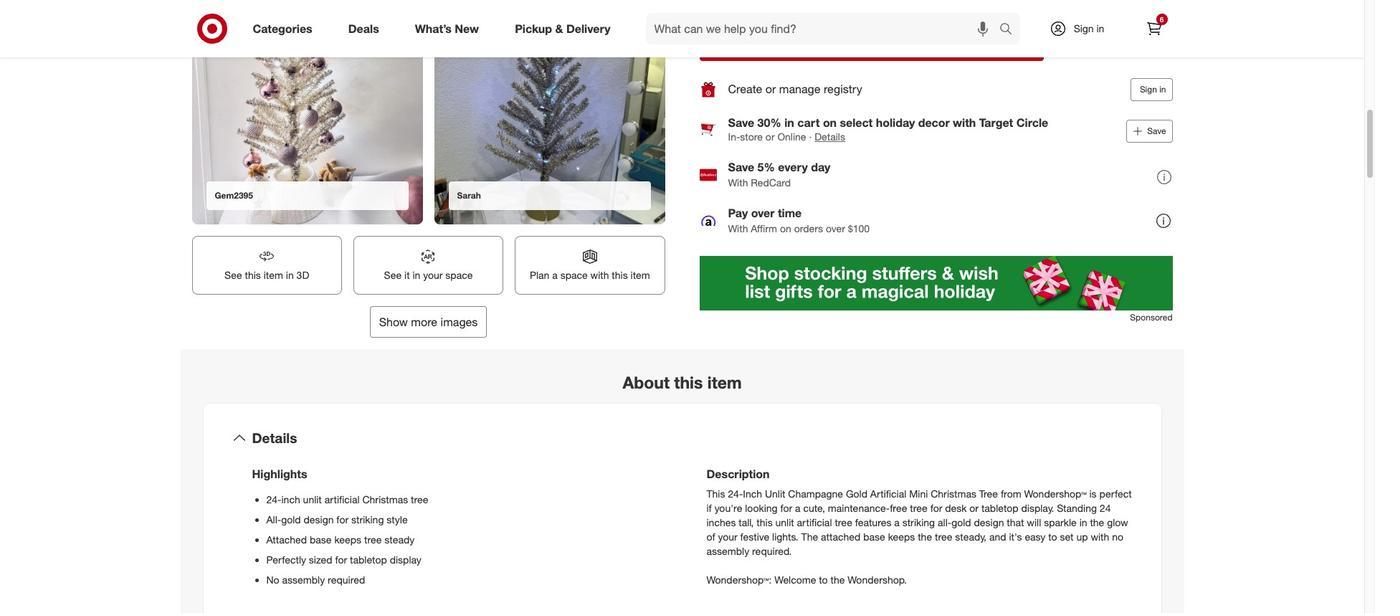 Task type: vqa. For each thing, say whether or not it's contained in the screenshot.
the striking to the left
yes



Task type: describe. For each thing, give the bounding box(es) containing it.
1 vertical spatial the
[[918, 531, 933, 543]]

categories link
[[241, 13, 330, 44]]

description
[[707, 467, 770, 481]]

tree down mini
[[910, 502, 928, 514]]

details inside save 30% in cart on select holiday decor with target circle in-store or online ∙ details
[[815, 130, 846, 142]]

plan
[[530, 269, 550, 281]]

stock
[[862, 38, 892, 52]]

inch
[[743, 488, 763, 500]]

select
[[840, 115, 873, 129]]

6
[[1160, 15, 1164, 24]]

all-
[[938, 517, 952, 529]]

with inside button
[[591, 269, 609, 281]]

perfect
[[1100, 488, 1132, 500]]

0 horizontal spatial christmas
[[363, 494, 408, 506]]

in left 3d
[[286, 269, 294, 281]]

time
[[778, 206, 802, 220]]

christmas inside "this 24-inch unlit champagne gold artificial mini christmas tree from wondershop™ is perfect if you're looking for a cute, maintenance-free tree for desk or tabletop display. standing 24 inches tall, this unlit artificial tree features a striking all-gold design that will sparkle in the glow of your festive lights. the attached base keeps the tree steady, and it's easy to set up with no assembly required."
[[931, 488, 977, 500]]

deals link
[[336, 13, 397, 44]]

desk
[[946, 502, 967, 514]]

target
[[980, 115, 1014, 129]]

for down attached base keeps tree steady
[[335, 554, 347, 566]]

striking inside "this 24-inch unlit champagne gold artificial mini christmas tree from wondershop™ is perfect if you're looking for a cute, maintenance-free tree for desk or tabletop display. standing 24 inches tall, this unlit artificial tree features a striking all-gold design that will sparkle in the glow of your festive lights. the attached base keeps the tree steady, and it's easy to set up with no assembly required."
[[903, 517, 935, 529]]

standing
[[1058, 502, 1097, 514]]

affirm
[[751, 222, 778, 235]]

manage
[[780, 82, 821, 96]]

search button
[[993, 13, 1028, 47]]

save for save 30% in cart on select holiday decor with target circle
[[728, 115, 755, 129]]

&
[[556, 21, 563, 36]]

looking
[[745, 502, 778, 514]]

the
[[802, 531, 819, 543]]

see for see it in your space
[[384, 269, 402, 281]]

no
[[1113, 531, 1124, 543]]

maintenance-
[[828, 502, 890, 514]]

0 horizontal spatial over
[[751, 206, 775, 220]]

redcard
[[751, 176, 791, 189]]

2 vertical spatial a
[[895, 517, 900, 529]]

sign in link
[[1038, 13, 1127, 44]]

day
[[811, 160, 831, 174]]

no assembly required
[[266, 574, 365, 586]]

gold
[[846, 488, 868, 500]]

3d
[[297, 269, 309, 281]]

see this item in 3d button
[[192, 236, 342, 295]]

tabletop inside "this 24-inch unlit champagne gold artificial mini christmas tree from wondershop™ is perfect if you're looking for a cute, maintenance-free tree for desk or tabletop display. standing 24 inches tall, this unlit artificial tree features a striking all-gold design that will sparkle in the glow of your festive lights. the attached base keeps the tree steady, and it's easy to set up with no assembly required."
[[982, 502, 1019, 514]]

advertisement region
[[700, 256, 1173, 310]]

search
[[993, 23, 1028, 37]]

sized
[[309, 554, 333, 566]]

photo from sarah, 5 of 9 image
[[434, 0, 665, 224]]

what's
[[415, 21, 452, 36]]

this 24-inch unlit champagne gold artificial mini christmas tree from wondershop™ is perfect if you're looking for a cute, maintenance-free tree for desk or tabletop display. standing 24 inches tall, this unlit artificial tree features a striking all-gold design that will sparkle in the glow of your festive lights. the attached base keeps the tree steady, and it's easy to set up with no assembly required.
[[707, 488, 1132, 557]]

with inside save 30% in cart on select holiday decor with target circle in-store or online ∙ details
[[953, 115, 976, 129]]

0 horizontal spatial design
[[304, 514, 334, 526]]

your inside "this 24-inch unlit champagne gold artificial mini christmas tree from wondershop™ is perfect if you're looking for a cute, maintenance-free tree for desk or tabletop display. standing 24 inches tall, this unlit artificial tree features a striking all-gold design that will sparkle in the glow of your festive lights. the attached base keeps the tree steady, and it's easy to set up with no assembly required."
[[718, 531, 738, 543]]

details button
[[815, 129, 846, 144]]

keeps inside "this 24-inch unlit champagne gold artificial mini christmas tree from wondershop™ is perfect if you're looking for a cute, maintenance-free tree for desk or tabletop display. standing 24 inches tall, this unlit artificial tree features a striking all-gold design that will sparkle in the glow of your festive lights. the attached base keeps the tree steady, and it's easy to set up with no assembly required."
[[888, 531, 915, 543]]

this inside "this 24-inch unlit champagne gold artificial mini christmas tree from wondershop™ is perfect if you're looking for a cute, maintenance-free tree for desk or tabletop display. standing 24 inches tall, this unlit artificial tree features a striking all-gold design that will sparkle in the glow of your festive lights. the attached base keeps the tree steady, and it's easy to set up with no assembly required."
[[757, 517, 773, 529]]

or inside save 30% in cart on select holiday decor with target circle in-store or online ∙ details
[[766, 130, 775, 142]]

all-
[[266, 514, 281, 526]]

you're
[[715, 502, 743, 514]]

artificial
[[871, 488, 907, 500]]

1 vertical spatial tabletop
[[350, 554, 387, 566]]

circle
[[1017, 115, 1049, 129]]

wondershop.
[[848, 574, 907, 586]]

item for see
[[264, 269, 283, 281]]

attached
[[821, 531, 861, 543]]

sign inside button
[[1140, 84, 1158, 94]]

pay over time with affirm on orders over $100
[[728, 206, 870, 235]]

tree up "attached"
[[835, 517, 853, 529]]

categories
[[253, 21, 313, 36]]

item for about
[[708, 372, 742, 392]]

0 horizontal spatial 24-
[[266, 494, 282, 506]]

display
[[390, 554, 422, 566]]

24
[[1100, 502, 1111, 514]]

if
[[707, 502, 712, 514]]

from
[[1001, 488, 1022, 500]]

see it in your space
[[384, 269, 473, 281]]

for down unlit
[[781, 502, 793, 514]]

details inside dropdown button
[[252, 430, 297, 446]]

see it in your space button
[[353, 236, 504, 295]]

mini
[[910, 488, 928, 500]]

0 vertical spatial unlit
[[303, 494, 322, 506]]

What can we help you find? suggestions appear below search field
[[646, 13, 1003, 44]]

create
[[728, 82, 763, 96]]

festive
[[741, 531, 770, 543]]

what's new link
[[403, 13, 497, 44]]

show in-stock stores
[[814, 38, 930, 52]]

show for show more images
[[379, 315, 408, 329]]

create or manage registry
[[728, 82, 863, 96]]

for up 'all-'
[[931, 502, 943, 514]]

required.
[[752, 545, 792, 557]]

tree up steady
[[411, 494, 429, 506]]

0 vertical spatial artificial
[[325, 494, 360, 506]]

with inside the pay over time with affirm on orders over $100
[[728, 222, 748, 235]]

attached
[[266, 534, 307, 546]]

about
[[623, 372, 670, 392]]

in inside save 30% in cart on select holiday decor with target circle in-store or online ∙ details
[[785, 115, 795, 129]]

in inside "this 24-inch unlit champagne gold artificial mini christmas tree from wondershop™ is perfect if you're looking for a cute, maintenance-free tree for desk or tabletop display. standing 24 inches tall, this unlit artificial tree features a striking all-gold design that will sparkle in the glow of your festive lights. the attached base keeps the tree steady, and it's easy to set up with no assembly required."
[[1080, 517, 1088, 529]]

orders
[[794, 222, 823, 235]]

on inside the pay over time with affirm on orders over $100
[[780, 222, 792, 235]]

tree left steady
[[364, 534, 382, 546]]

perfectly
[[266, 554, 306, 566]]

sign in inside button
[[1140, 84, 1167, 94]]

of
[[707, 531, 716, 543]]

pickup
[[515, 21, 552, 36]]

welcome
[[775, 574, 817, 586]]

it
[[405, 269, 410, 281]]

0 horizontal spatial keeps
[[335, 534, 362, 546]]

24- inside "this 24-inch unlit champagne gold artificial mini christmas tree from wondershop™ is perfect if you're looking for a cute, maintenance-free tree for desk or tabletop display. standing 24 inches tall, this unlit artificial tree features a striking all-gold design that will sparkle in the glow of your festive lights. the attached base keeps the tree steady, and it's easy to set up with no assembly required."
[[728, 488, 743, 500]]

24-inch unlit artificial christmas tree
[[266, 494, 429, 506]]

inches
[[707, 517, 736, 529]]

0 horizontal spatial gold
[[281, 514, 301, 526]]

show more images
[[379, 315, 478, 329]]

base inside "this 24-inch unlit champagne gold artificial mini christmas tree from wondershop™ is perfect if you're looking for a cute, maintenance-free tree for desk or tabletop display. standing 24 inches tall, this unlit artificial tree features a striking all-gold design that will sparkle in the glow of your festive lights. the attached base keeps the tree steady, and it's easy to set up with no assembly required."
[[864, 531, 886, 543]]

save for save 5% every day
[[728, 160, 755, 174]]

0 vertical spatial sign in
[[1074, 22, 1105, 34]]

1 vertical spatial assembly
[[282, 574, 325, 586]]

images
[[441, 315, 478, 329]]

pay
[[728, 206, 748, 220]]

0 horizontal spatial base
[[310, 534, 332, 546]]

pickup & delivery
[[515, 21, 611, 36]]

0 vertical spatial the
[[1091, 517, 1105, 529]]

and
[[990, 531, 1007, 543]]



Task type: locate. For each thing, give the bounding box(es) containing it.
0 horizontal spatial see
[[225, 269, 242, 281]]

assembly down sized
[[282, 574, 325, 586]]

store
[[740, 130, 763, 142]]

or
[[766, 82, 776, 96], [766, 130, 775, 142], [970, 502, 979, 514]]

or right create
[[766, 82, 776, 96]]

keeps
[[888, 531, 915, 543], [335, 534, 362, 546]]

with inside save 5% every day with redcard
[[728, 176, 748, 189]]

steady,
[[956, 531, 987, 543]]

0 horizontal spatial to
[[819, 574, 828, 586]]

or right the desk
[[970, 502, 979, 514]]

item
[[264, 269, 283, 281], [631, 269, 650, 281], [708, 372, 742, 392]]

a right plan
[[552, 269, 558, 281]]

christmas up the desk
[[931, 488, 977, 500]]

design inside "this 24-inch unlit champagne gold artificial mini christmas tree from wondershop™ is perfect if you're looking for a cute, maintenance-free tree for desk or tabletop display. standing 24 inches tall, this unlit artificial tree features a striking all-gold design that will sparkle in the glow of your festive lights. the attached base keeps the tree steady, and it's easy to set up with no assembly required."
[[974, 517, 1005, 529]]

gold down inch
[[281, 514, 301, 526]]

0 horizontal spatial space
[[446, 269, 473, 281]]

0 vertical spatial to
[[1049, 531, 1058, 543]]

1 horizontal spatial base
[[864, 531, 886, 543]]

image gallery element
[[192, 0, 665, 338]]

sign in button
[[1131, 78, 1173, 101]]

with down pay
[[728, 222, 748, 235]]

over left $100
[[826, 222, 846, 235]]

24- up all-
[[266, 494, 282, 506]]

for up attached base keeps tree steady
[[337, 514, 349, 526]]

easy
[[1025, 531, 1046, 543]]

your down inches
[[718, 531, 738, 543]]

0 horizontal spatial tabletop
[[350, 554, 387, 566]]

0 vertical spatial or
[[766, 82, 776, 96]]

see left 'it'
[[384, 269, 402, 281]]

gold
[[281, 514, 301, 526], [952, 517, 972, 529]]

this
[[245, 269, 261, 281], [612, 269, 628, 281], [675, 372, 703, 392], [757, 517, 773, 529]]

0 vertical spatial your
[[423, 269, 443, 281]]

registry
[[824, 82, 863, 96]]

the
[[1091, 517, 1105, 529], [918, 531, 933, 543], [831, 574, 845, 586]]

0 horizontal spatial details
[[252, 430, 297, 446]]

christmas up style
[[363, 494, 408, 506]]

1 horizontal spatial unlit
[[776, 517, 795, 529]]

0 vertical spatial show
[[814, 38, 845, 52]]

in right 'it'
[[413, 269, 421, 281]]

artificial
[[325, 494, 360, 506], [797, 517, 832, 529]]

0 vertical spatial with
[[953, 115, 976, 129]]

show inside image gallery element
[[379, 315, 408, 329]]

1 space from the left
[[446, 269, 473, 281]]

0 horizontal spatial with
[[591, 269, 609, 281]]

cart
[[798, 115, 820, 129]]

to right welcome
[[819, 574, 828, 586]]

0 vertical spatial details
[[815, 130, 846, 142]]

1 vertical spatial unlit
[[776, 517, 795, 529]]

1 horizontal spatial artificial
[[797, 517, 832, 529]]

1 vertical spatial over
[[826, 222, 846, 235]]

with inside "this 24-inch unlit champagne gold artificial mini christmas tree from wondershop™ is perfect if you're looking for a cute, maintenance-free tree for desk or tabletop display. standing 24 inches tall, this unlit artificial tree features a striking all-gold design that will sparkle in the glow of your festive lights. the attached base keeps the tree steady, and it's easy to set up with no assembly required."
[[1091, 531, 1110, 543]]

0 horizontal spatial your
[[423, 269, 443, 281]]

1 horizontal spatial space
[[561, 269, 588, 281]]

1 horizontal spatial details
[[815, 130, 846, 142]]

unlit
[[765, 488, 786, 500]]

with up pay
[[728, 176, 748, 189]]

2 horizontal spatial the
[[1091, 517, 1105, 529]]

to
[[1049, 531, 1058, 543], [819, 574, 828, 586]]

1 horizontal spatial with
[[953, 115, 976, 129]]

unlit inside "this 24-inch unlit champagne gold artificial mini christmas tree from wondershop™ is perfect if you're looking for a cute, maintenance-free tree for desk or tabletop display. standing 24 inches tall, this unlit artificial tree features a striking all-gold design that will sparkle in the glow of your festive lights. the attached base keeps the tree steady, and it's easy to set up with no assembly required."
[[776, 517, 795, 529]]

0 vertical spatial with
[[728, 176, 748, 189]]

1 see from the left
[[225, 269, 242, 281]]

unlit right inch
[[303, 494, 322, 506]]

deals
[[348, 21, 379, 36]]

save button
[[1127, 119, 1173, 142]]

1 horizontal spatial item
[[631, 269, 650, 281]]

0 horizontal spatial assembly
[[282, 574, 325, 586]]

1 vertical spatial show
[[379, 315, 408, 329]]

save 30% in cart on select holiday decor with target circle in-store or online ∙ details
[[728, 115, 1049, 142]]

lights.
[[773, 531, 799, 543]]

save left 5%
[[728, 160, 755, 174]]

1 vertical spatial sign
[[1140, 84, 1158, 94]]

1 vertical spatial with
[[728, 222, 748, 235]]

tabletop up required
[[350, 554, 387, 566]]

to inside "this 24-inch unlit champagne gold artificial mini christmas tree from wondershop™ is perfect if you're looking for a cute, maintenance-free tree for desk or tabletop display. standing 24 inches tall, this unlit artificial tree features a striking all-gold design that will sparkle in the glow of your festive lights. the attached base keeps the tree steady, and it's easy to set up with no assembly required."
[[1049, 531, 1058, 543]]

$100
[[848, 222, 870, 235]]

or down 30% at the right of the page
[[766, 130, 775, 142]]

highlights
[[252, 467, 307, 481]]

0 horizontal spatial show
[[379, 315, 408, 329]]

1 vertical spatial to
[[819, 574, 828, 586]]

1 vertical spatial a
[[795, 502, 801, 514]]

see this item in 3d
[[225, 269, 309, 281]]

in up save button in the right of the page
[[1160, 84, 1167, 94]]

0 vertical spatial assembly
[[707, 545, 750, 557]]

1 vertical spatial your
[[718, 531, 738, 543]]

no
[[266, 574, 279, 586]]

base up sized
[[310, 534, 332, 546]]

design
[[304, 514, 334, 526], [974, 517, 1005, 529]]

2 horizontal spatial with
[[1091, 531, 1110, 543]]

0 vertical spatial tabletop
[[982, 502, 1019, 514]]

a
[[552, 269, 558, 281], [795, 502, 801, 514], [895, 517, 900, 529]]

0 vertical spatial on
[[823, 115, 837, 129]]

base down features
[[864, 531, 886, 543]]

2 vertical spatial or
[[970, 502, 979, 514]]

0 vertical spatial sign
[[1074, 22, 1094, 34]]

keeps down free
[[888, 531, 915, 543]]

sponsored
[[1131, 312, 1173, 322]]

1 horizontal spatial gold
[[952, 517, 972, 529]]

with
[[953, 115, 976, 129], [591, 269, 609, 281], [1091, 531, 1110, 543]]

save inside save 30% in cart on select holiday decor with target circle in-store or online ∙ details
[[728, 115, 755, 129]]

artificial up all-gold design for striking style
[[325, 494, 360, 506]]

christmas
[[931, 488, 977, 500], [363, 494, 408, 506]]

plan a space with this item button
[[515, 236, 665, 295]]

base
[[864, 531, 886, 543], [310, 534, 332, 546]]

1 horizontal spatial assembly
[[707, 545, 750, 557]]

1 vertical spatial artificial
[[797, 517, 832, 529]]

0 horizontal spatial sign
[[1074, 22, 1094, 34]]

for
[[781, 502, 793, 514], [931, 502, 943, 514], [337, 514, 349, 526], [335, 554, 347, 566]]

save inside button
[[1148, 125, 1167, 136]]

assembly inside "this 24-inch unlit champagne gold artificial mini christmas tree from wondershop™ is perfect if you're looking for a cute, maintenance-free tree for desk or tabletop display. standing 24 inches tall, this unlit artificial tree features a striking all-gold design that will sparkle in the glow of your festive lights. the attached base keeps the tree steady, and it's easy to set up with no assembly required."
[[707, 545, 750, 557]]

tree down 'all-'
[[935, 531, 953, 543]]

a inside button
[[552, 269, 558, 281]]

champagne
[[789, 488, 844, 500]]

in-
[[728, 130, 740, 142]]

on right the cart
[[823, 115, 837, 129]]

unlit up lights.
[[776, 517, 795, 529]]

0 vertical spatial over
[[751, 206, 775, 220]]

1 horizontal spatial a
[[795, 502, 801, 514]]

1 horizontal spatial on
[[823, 115, 837, 129]]

tree
[[980, 488, 998, 500]]

the left wondershop.
[[831, 574, 845, 586]]

1 horizontal spatial over
[[826, 222, 846, 235]]

1 vertical spatial on
[[780, 222, 792, 235]]

2 space from the left
[[561, 269, 588, 281]]

0 horizontal spatial on
[[780, 222, 792, 235]]

free
[[890, 502, 908, 514]]

show more images button
[[370, 306, 487, 338]]

a left cute,
[[795, 502, 801, 514]]

0 horizontal spatial striking
[[351, 514, 384, 526]]

plan a space with this item
[[530, 269, 650, 281]]

sign in left 6 link
[[1074, 22, 1105, 34]]

gold inside "this 24-inch unlit champagne gold artificial mini christmas tree from wondershop™ is perfect if you're looking for a cute, maintenance-free tree for desk or tabletop display. standing 24 inches tall, this unlit artificial tree features a striking all-gold design that will sparkle in the glow of your festive lights. the attached base keeps the tree steady, and it's easy to set up with no assembly required."
[[952, 517, 972, 529]]

this inside plan a space with this item button
[[612, 269, 628, 281]]

in
[[1097, 22, 1105, 34], [1160, 84, 1167, 94], [785, 115, 795, 129], [286, 269, 294, 281], [413, 269, 421, 281], [1080, 517, 1088, 529]]

2 horizontal spatial item
[[708, 372, 742, 392]]

or inside "this 24-inch unlit champagne gold artificial mini christmas tree from wondershop™ is perfect if you're looking for a cute, maintenance-free tree for desk or tabletop display. standing 24 inches tall, this unlit artificial tree features a striking all-gold design that will sparkle in the glow of your festive lights. the attached base keeps the tree steady, and it's easy to set up with no assembly required."
[[970, 502, 979, 514]]

sarah
[[457, 190, 481, 201]]

wondershop™ is
[[1025, 488, 1097, 500]]

2 vertical spatial the
[[831, 574, 845, 586]]

space up images
[[446, 269, 473, 281]]

striking down 24-inch unlit artificial christmas tree
[[351, 514, 384, 526]]

see for see this item in 3d
[[225, 269, 242, 281]]

attached base keeps tree steady
[[266, 534, 415, 546]]

details right ∙
[[815, 130, 846, 142]]

on inside save 30% in cart on select holiday decor with target circle in-store or online ∙ details
[[823, 115, 837, 129]]

2 vertical spatial with
[[1091, 531, 1110, 543]]

1 horizontal spatial striking
[[903, 517, 935, 529]]

set
[[1060, 531, 1074, 543]]

new
[[455, 21, 479, 36]]

sign up save button in the right of the page
[[1140, 84, 1158, 94]]

2 see from the left
[[384, 269, 402, 281]]

more
[[411, 315, 438, 329]]

striking down free
[[903, 517, 935, 529]]

tabletop
[[982, 502, 1019, 514], [350, 554, 387, 566]]

save inside save 5% every day with redcard
[[728, 160, 755, 174]]

2 horizontal spatial a
[[895, 517, 900, 529]]

1 vertical spatial sign in
[[1140, 84, 1167, 94]]

gold down the desk
[[952, 517, 972, 529]]

artificial inside "this 24-inch unlit champagne gold artificial mini christmas tree from wondershop™ is perfect if you're looking for a cute, maintenance-free tree for desk or tabletop display. standing 24 inches tall, this unlit artificial tree features a striking all-gold design that will sparkle in the glow of your festive lights. the attached base keeps the tree steady, and it's easy to set up with no assembly required."
[[797, 517, 832, 529]]

in up up
[[1080, 517, 1088, 529]]

1 vertical spatial with
[[591, 269, 609, 281]]

1 horizontal spatial to
[[1049, 531, 1058, 543]]

0 horizontal spatial item
[[264, 269, 283, 281]]

every
[[778, 160, 808, 174]]

0 horizontal spatial the
[[831, 574, 845, 586]]

a down free
[[895, 517, 900, 529]]

1 horizontal spatial christmas
[[931, 488, 977, 500]]

that
[[1007, 517, 1025, 529]]

details
[[815, 130, 846, 142], [252, 430, 297, 446]]

1 horizontal spatial show
[[814, 38, 845, 52]]

1 horizontal spatial design
[[974, 517, 1005, 529]]

assembly
[[707, 545, 750, 557], [282, 574, 325, 586]]

show
[[814, 38, 845, 52], [379, 315, 408, 329]]

1 vertical spatial or
[[766, 130, 775, 142]]

with left no
[[1091, 531, 1110, 543]]

in left 6 link
[[1097, 22, 1105, 34]]

1 horizontal spatial sign
[[1140, 84, 1158, 94]]

1 horizontal spatial see
[[384, 269, 402, 281]]

artificial down cute,
[[797, 517, 832, 529]]

show for show in-stock stores
[[814, 38, 845, 52]]

to left the set
[[1049, 531, 1058, 543]]

this
[[707, 488, 725, 500]]

space right plan
[[561, 269, 588, 281]]

design up and
[[974, 517, 1005, 529]]

the down mini
[[918, 531, 933, 543]]

∙
[[809, 130, 812, 142]]

sign in up save button in the right of the page
[[1140, 84, 1167, 94]]

details up highlights
[[252, 430, 297, 446]]

1 horizontal spatial the
[[918, 531, 933, 543]]

2 with from the top
[[728, 222, 748, 235]]

1 horizontal spatial 24-
[[728, 488, 743, 500]]

show left more
[[379, 315, 408, 329]]

1 horizontal spatial sign in
[[1140, 84, 1167, 94]]

assembly down of in the right bottom of the page
[[707, 545, 750, 557]]

striking
[[351, 514, 384, 526], [903, 517, 935, 529]]

wondershop™: welcome to the wondershop.
[[707, 574, 907, 586]]

about this item
[[623, 372, 742, 392]]

see left 3d
[[225, 269, 242, 281]]

cute,
[[804, 502, 826, 514]]

30%
[[758, 115, 782, 129]]

24- up you're at right bottom
[[728, 488, 743, 500]]

0 horizontal spatial unlit
[[303, 494, 322, 506]]

online
[[778, 130, 807, 142]]

this inside see this item in 3d button
[[245, 269, 261, 281]]

1 horizontal spatial your
[[718, 531, 738, 543]]

keeps up perfectly sized for tabletop display
[[335, 534, 362, 546]]

your inside button
[[423, 269, 443, 281]]

0 horizontal spatial a
[[552, 269, 558, 281]]

save down sign in button
[[1148, 125, 1167, 136]]

show in-stock stores button
[[700, 29, 1044, 61]]

1 horizontal spatial tabletop
[[982, 502, 1019, 514]]

1 with from the top
[[728, 176, 748, 189]]

sparkle
[[1044, 517, 1077, 529]]

wondershop™:
[[707, 574, 772, 586]]

tree
[[411, 494, 429, 506], [910, 502, 928, 514], [835, 517, 853, 529], [935, 531, 953, 543], [364, 534, 382, 546]]

all-gold design for striking style
[[266, 514, 408, 526]]

save 5% every day with redcard
[[728, 160, 831, 189]]

0 vertical spatial a
[[552, 269, 558, 281]]

1 horizontal spatial keeps
[[888, 531, 915, 543]]

what's new
[[415, 21, 479, 36]]

with right decor
[[953, 115, 976, 129]]

save up in-
[[728, 115, 755, 129]]

show left in-
[[814, 38, 845, 52]]

the down 24
[[1091, 517, 1105, 529]]

details button
[[215, 416, 1150, 461]]

tabletop down from
[[982, 502, 1019, 514]]

sign left 6 link
[[1074, 22, 1094, 34]]

in-
[[848, 38, 862, 52]]

over up affirm
[[751, 206, 775, 220]]

steady
[[385, 534, 415, 546]]

design up attached base keeps tree steady
[[304, 514, 334, 526]]

delivery
[[567, 21, 611, 36]]

decor
[[919, 115, 950, 129]]

with right plan
[[591, 269, 609, 281]]

photo from gem2395, 4 of 9 image
[[192, 0, 423, 224]]

on down time
[[780, 222, 792, 235]]

your right 'it'
[[423, 269, 443, 281]]

1 vertical spatial details
[[252, 430, 297, 446]]

0 horizontal spatial artificial
[[325, 494, 360, 506]]

in up online
[[785, 115, 795, 129]]

will
[[1027, 517, 1042, 529]]

0 horizontal spatial sign in
[[1074, 22, 1105, 34]]



